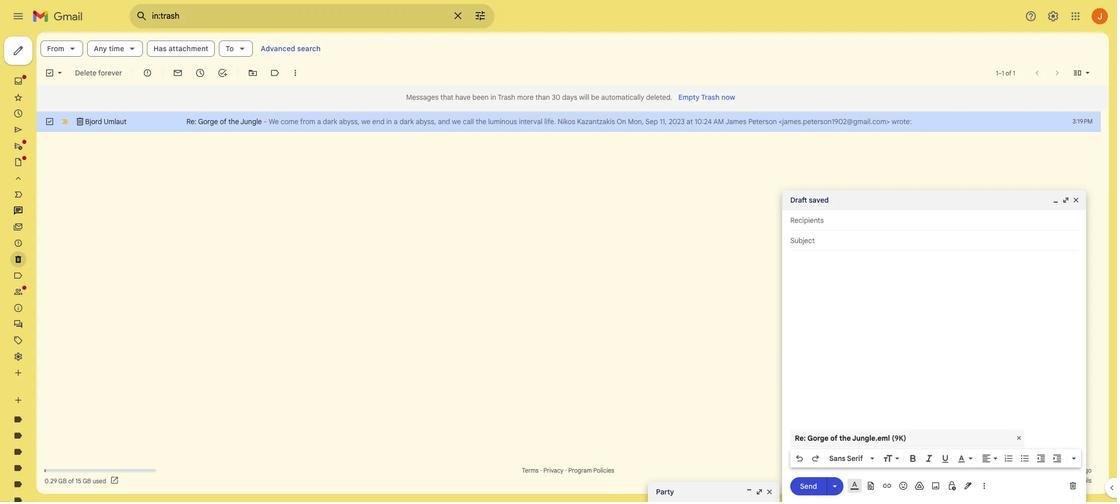 Task type: describe. For each thing, give the bounding box(es) containing it.
days
[[563, 93, 578, 102]]

main menu image
[[12, 10, 24, 22]]

re: gorge of the jungle.eml (9k)
[[795, 434, 907, 443]]

details link
[[1074, 477, 1093, 485]]

time
[[109, 44, 124, 53]]

umlaut
[[104, 117, 127, 126]]

to
[[226, 44, 234, 53]]

1 horizontal spatial the
[[476, 117, 487, 126]]

last account activity: 3 minutes ago open in 1 other location · details
[[993, 467, 1093, 485]]

location
[[1047, 477, 1069, 485]]

redo ‪(⌘y)‬ image
[[811, 454, 821, 464]]

attach files image
[[866, 481, 877, 491]]

15
[[76, 477, 81, 485]]

advanced search button
[[257, 40, 325, 58]]

0.29 gb of 15 gb used
[[45, 477, 106, 485]]

to button
[[219, 41, 253, 57]]

re: gorge of the jungle - we come from a dark abyss, we end in a dark abyss, and we call the luminous interval life. nikos kazantzakis on mon, sep 11, 2023 at 10:24 am james peterson <james.peterson1902@gmail.com> wrote:
[[187, 117, 912, 126]]

will
[[580, 93, 590, 102]]

numbered list ‪(⌘⇧7)‬ image
[[1004, 454, 1014, 464]]

toggle confidential mode image
[[948, 481, 958, 491]]

privacy link
[[544, 467, 564, 475]]

gmail image
[[32, 6, 88, 26]]

discard draft ‪(⌘⇧d)‬ image
[[1069, 481, 1079, 491]]

of for re: gorge of the jungle - we come from a dark abyss, we end in a dark abyss, and we call the luminous interval life. nikos kazantzakis on mon, sep 11, 2023 at 10:24 am james peterson <james.peterson1902@gmail.com> wrote:
[[220, 117, 227, 126]]

has attachment button
[[147, 41, 215, 57]]

1 inside last account activity: 3 minutes ago open in 1 other location · details
[[1027, 477, 1029, 485]]

sep
[[646, 117, 658, 126]]

serif
[[848, 454, 864, 463]]

been
[[473, 93, 489, 102]]

search mail image
[[133, 7, 151, 25]]

come
[[281, 117, 299, 126]]

sans serif option
[[828, 454, 869, 464]]

10:24
[[695, 117, 712, 126]]

1 abyss, from the left
[[339, 117, 360, 126]]

3:19 pm
[[1073, 118, 1094, 125]]

end
[[373, 117, 385, 126]]

2 we from the left
[[452, 117, 461, 126]]

30
[[552, 93, 561, 102]]

have
[[456, 93, 471, 102]]

insert photo image
[[931, 481, 941, 491]]

1 a from the left
[[317, 117, 321, 126]]

jungle
[[241, 117, 262, 126]]

2 gb from the left
[[83, 477, 91, 485]]

more formatting options image
[[1070, 454, 1080, 464]]

indent more ‪(⌘])‬ image
[[1053, 454, 1063, 464]]

pop out image for close icon
[[756, 488, 764, 496]]

activity:
[[1031, 467, 1052, 475]]

the for re: gorge of the jungle - we come from a dark abyss, we end in a dark abyss, and we call the luminous interval life. nikos kazantzakis on mon, sep 11, 2023 at 10:24 am james peterson <james.peterson1902@gmail.com> wrote:
[[229, 117, 239, 126]]

details
[[1074, 477, 1093, 485]]

life.
[[545, 117, 556, 126]]

policies
[[594, 467, 615, 475]]

follow link to manage storage image
[[110, 476, 120, 486]]

more
[[517, 93, 534, 102]]

automatically
[[602, 93, 645, 102]]

kazantzakis
[[578, 117, 616, 126]]

used
[[93, 477, 106, 485]]

–
[[999, 69, 1003, 77]]

on
[[617, 117, 627, 126]]

advanced search
[[261, 44, 321, 53]]

bjord
[[85, 117, 102, 126]]

be
[[592, 93, 600, 102]]

re: for re: gorge of the jungle - we come from a dark abyss, we end in a dark abyss, and we call the luminous interval life. nikos kazantzakis on mon, sep 11, 2023 at 10:24 am james peterson <james.peterson1902@gmail.com> wrote:
[[187, 117, 197, 126]]

jungle.eml
[[853, 434, 891, 443]]

attachment: re: gorge of the jungle.eml. press enter to view the attachment and delete to remove it element
[[791, 430, 1025, 447]]

1 horizontal spatial ·
[[566, 467, 567, 475]]

program policies link
[[569, 467, 615, 475]]

italic ‪(⌘i)‬ image
[[925, 454, 935, 464]]

advanced search options image
[[470, 6, 491, 26]]

2023
[[669, 117, 685, 126]]

of right –
[[1006, 69, 1012, 77]]

privacy
[[544, 467, 564, 475]]

· inside last account activity: 3 minutes ago open in 1 other location · details
[[1071, 477, 1072, 485]]

11,
[[660, 117, 667, 126]]

send
[[801, 482, 818, 491]]

and
[[438, 117, 450, 126]]

delete
[[75, 68, 97, 78]]

labels image
[[270, 68, 280, 78]]

wrote:
[[892, 117, 912, 126]]

pop out image for close image
[[1063, 196, 1071, 204]]

at
[[687, 117, 693, 126]]

any time button
[[87, 41, 143, 57]]

open
[[1004, 477, 1019, 485]]

program
[[569, 467, 592, 475]]

delete forever button
[[71, 64, 126, 82]]

send button
[[791, 477, 827, 496]]

dialog containing re: gorge of the jungle.eml
[[783, 190, 1087, 502]]

interval
[[519, 117, 543, 126]]

peterson
[[749, 117, 777, 126]]

insert link ‪(⌘k)‬ image
[[883, 481, 893, 491]]

terms link
[[522, 467, 539, 475]]



Task type: vqa. For each thing, say whether or not it's contained in the screenshot.
'Scheduled'
no



Task type: locate. For each thing, give the bounding box(es) containing it.
than
[[536, 93, 550, 102]]

0 horizontal spatial we
[[362, 117, 371, 126]]

call
[[463, 117, 474, 126]]

gb right 0.29
[[58, 477, 67, 485]]

2 vertical spatial in
[[1020, 477, 1025, 485]]

gb right 15
[[83, 477, 91, 485]]

minimize image for close icon
[[746, 488, 754, 496]]

delete forever
[[75, 68, 122, 78]]

1 horizontal spatial pop out image
[[1063, 196, 1071, 204]]

that
[[441, 93, 454, 102]]

1 horizontal spatial in
[[491, 93, 497, 102]]

1 vertical spatial re:
[[795, 434, 806, 443]]

2 dark from the left
[[400, 117, 414, 126]]

abyss, left and at the left of page
[[416, 117, 436, 126]]

the right call
[[476, 117, 487, 126]]

minimize image for close image
[[1053, 196, 1061, 204]]

1 horizontal spatial gb
[[83, 477, 91, 485]]

we left call
[[452, 117, 461, 126]]

re:
[[187, 117, 197, 126], [795, 434, 806, 443]]

bjord umlaut
[[85, 117, 127, 126]]

the inside the attachment: re: gorge of the jungle.eml. press enter to view the attachment and delete to remove it element
[[840, 434, 852, 443]]

1 vertical spatial pop out image
[[756, 488, 764, 496]]

james
[[726, 117, 747, 126]]

pop out image left close image
[[1063, 196, 1071, 204]]

2 horizontal spatial in
[[1020, 477, 1025, 485]]

gorge inside the attachment: re: gorge of the jungle.eml. press enter to view the attachment and delete to remove it element
[[808, 434, 829, 443]]

minimize image
[[1053, 196, 1061, 204], [746, 488, 754, 496]]

insert files using drive image
[[915, 481, 925, 491]]

· right terms link
[[541, 467, 542, 475]]

row containing bjord umlaut
[[37, 112, 1102, 132]]

account
[[1007, 467, 1029, 475]]

0 vertical spatial gorge
[[198, 117, 218, 126]]

1 vertical spatial minimize image
[[746, 488, 754, 496]]

support image
[[1026, 10, 1038, 22]]

Subject field
[[791, 236, 1079, 246]]

we
[[362, 117, 371, 126], [452, 117, 461, 126]]

from
[[300, 117, 316, 126]]

from
[[47, 44, 64, 53]]

None checkbox
[[45, 68, 55, 78]]

1 we from the left
[[362, 117, 371, 126]]

main content
[[37, 32, 1110, 494]]

navigation
[[0, 32, 122, 502]]

·
[[541, 467, 542, 475], [566, 467, 567, 475], [1071, 477, 1072, 485]]

1 horizontal spatial abyss,
[[416, 117, 436, 126]]

terms
[[522, 467, 539, 475]]

of
[[1006, 69, 1012, 77], [220, 117, 227, 126], [831, 434, 838, 443], [68, 477, 74, 485]]

re: down snooze icon
[[187, 117, 197, 126]]

deleted.
[[647, 93, 673, 102]]

has attachment
[[154, 44, 209, 53]]

from button
[[41, 41, 83, 57]]

pop out image left close icon
[[756, 488, 764, 496]]

1 horizontal spatial gorge
[[808, 434, 829, 443]]

move to image
[[248, 68, 258, 78]]

toggle split pane mode image
[[1073, 68, 1083, 78]]

0 vertical spatial minimize image
[[1053, 196, 1061, 204]]

close image
[[766, 488, 774, 496]]

1 horizontal spatial we
[[452, 117, 461, 126]]

undo ‪(⌘z)‬ image
[[795, 454, 805, 464]]

underline ‪(⌘u)‬ image
[[941, 454, 951, 464]]

0 horizontal spatial dark
[[323, 117, 338, 126]]

forever
[[98, 68, 122, 78]]

dark right from at the left top
[[323, 117, 338, 126]]

1 horizontal spatial dark
[[400, 117, 414, 126]]

party
[[657, 488, 675, 497]]

<james.peterson1902@gmail.com>
[[779, 117, 891, 126]]

bold ‪(⌘b)‬ image
[[909, 454, 919, 464]]

more image
[[291, 68, 301, 78]]

· down minutes
[[1071, 477, 1072, 485]]

add to tasks image
[[218, 68, 228, 78]]

sans serif
[[830, 454, 864, 463]]

0 horizontal spatial re:
[[187, 117, 197, 126]]

nikos
[[558, 117, 576, 126]]

formatting options toolbar
[[791, 450, 1082, 468]]

clear search image
[[448, 6, 468, 26]]

sans
[[830, 454, 846, 463]]

of for 0.29 gb of 15 gb used
[[68, 477, 74, 485]]

2 a from the left
[[394, 117, 398, 126]]

bulleted list ‪(⌘⇧8)‬ image
[[1021, 454, 1031, 464]]

the
[[229, 117, 239, 126], [476, 117, 487, 126], [840, 434, 852, 443]]

snooze image
[[195, 68, 205, 78]]

minutes
[[1059, 467, 1080, 475]]

none checkbox inside main content
[[45, 68, 55, 78]]

insert emoji ‪(⌘⇧2)‬ image
[[899, 481, 909, 491]]

last
[[993, 467, 1005, 475]]

1 horizontal spatial a
[[394, 117, 398, 126]]

abyss,
[[339, 117, 360, 126], [416, 117, 436, 126]]

footer
[[37, 466, 1102, 486]]

messages
[[406, 93, 439, 102]]

0 vertical spatial re:
[[187, 117, 197, 126]]

3
[[1054, 467, 1057, 475]]

gorge
[[198, 117, 218, 126], [808, 434, 829, 443]]

we left end
[[362, 117, 371, 126]]

0 horizontal spatial minimize image
[[746, 488, 754, 496]]

0 horizontal spatial the
[[229, 117, 239, 126]]

in inside last account activity: 3 minutes ago open in 1 other location · details
[[1020, 477, 1025, 485]]

2 horizontal spatial the
[[840, 434, 852, 443]]

more send options image
[[830, 481, 841, 492]]

messages that have been in trash more than 30 days will be automatically deleted.
[[406, 93, 673, 102]]

None checkbox
[[45, 117, 55, 127]]

am
[[714, 117, 725, 126]]

ago
[[1082, 467, 1093, 475]]

Search mail text field
[[152, 11, 446, 21]]

re: up undo ‪(⌘z)‬ image at the bottom of page
[[795, 434, 806, 443]]

of left 15
[[68, 477, 74, 485]]

(9k)
[[892, 434, 907, 443]]

settings image
[[1048, 10, 1060, 22]]

0 vertical spatial in
[[491, 93, 497, 102]]

in right end
[[387, 117, 392, 126]]

trash image
[[75, 117, 85, 127]]

0 horizontal spatial pop out image
[[756, 488, 764, 496]]

of for re: gorge of the jungle.eml (9k)
[[831, 434, 838, 443]]

main content containing from
[[37, 32, 1110, 494]]

· right privacy link
[[566, 467, 567, 475]]

has
[[154, 44, 167, 53]]

0 horizontal spatial a
[[317, 117, 321, 126]]

terms · privacy · program policies
[[522, 467, 615, 475]]

minimize image left close icon
[[746, 488, 754, 496]]

abyss, left end
[[339, 117, 360, 126]]

advanced
[[261, 44, 296, 53]]

1 horizontal spatial re:
[[795, 434, 806, 443]]

1 gb from the left
[[58, 477, 67, 485]]

gorge for re: gorge of the jungle - we come from a dark abyss, we end in a dark abyss, and we call the luminous interval life. nikos kazantzakis on mon, sep 11, 2023 at 10:24 am james peterson <james.peterson1902@gmail.com> wrote:
[[198, 117, 218, 126]]

trash
[[498, 93, 516, 102]]

luminous
[[489, 117, 517, 126]]

mon,
[[628, 117, 644, 126]]

-
[[264, 117, 267, 126]]

gorge for re: gorge of the jungle.eml (9k)
[[808, 434, 829, 443]]

gb
[[58, 477, 67, 485], [83, 477, 91, 485]]

dark
[[323, 117, 338, 126], [400, 117, 414, 126]]

of inside footer
[[68, 477, 74, 485]]

2 abyss, from the left
[[416, 117, 436, 126]]

footer containing terms
[[37, 466, 1102, 486]]

any time
[[94, 44, 124, 53]]

None search field
[[130, 4, 495, 28]]

search
[[298, 44, 321, 53]]

of inside dialog
[[831, 434, 838, 443]]

gorge up redo ‪(⌘y)‬ 'icon'
[[808, 434, 829, 443]]

in right been
[[491, 93, 497, 102]]

in
[[491, 93, 497, 102], [387, 117, 392, 126], [1020, 477, 1025, 485]]

insert signature image
[[964, 481, 974, 491]]

0 horizontal spatial abyss,
[[339, 117, 360, 126]]

1 horizontal spatial minimize image
[[1053, 196, 1061, 204]]

a right end
[[394, 117, 398, 126]]

0 horizontal spatial gorge
[[198, 117, 218, 126]]

1 vertical spatial gorge
[[808, 434, 829, 443]]

of left jungle
[[220, 117, 227, 126]]

of up sans
[[831, 434, 838, 443]]

row
[[37, 112, 1102, 132]]

the up sans serif
[[840, 434, 852, 443]]

row inside main content
[[37, 112, 1102, 132]]

dark right end
[[400, 117, 414, 126]]

1 vertical spatial in
[[387, 117, 392, 126]]

minimize image left close image
[[1053, 196, 1061, 204]]

a
[[317, 117, 321, 126], [394, 117, 398, 126]]

we
[[269, 117, 279, 126]]

the for re: gorge of the jungle.eml (9k)
[[840, 434, 852, 443]]

0 vertical spatial pop out image
[[1063, 196, 1071, 204]]

pop out image
[[1063, 196, 1071, 204], [756, 488, 764, 496]]

dialog
[[783, 190, 1087, 502]]

0 horizontal spatial in
[[387, 117, 392, 126]]

0 horizontal spatial ·
[[541, 467, 542, 475]]

0.29
[[45, 477, 57, 485]]

re: for re: gorge of the jungle.eml (9k)
[[795, 434, 806, 443]]

other
[[1031, 477, 1045, 485]]

indent less ‪(⌘[)‬ image
[[1037, 454, 1047, 464]]

1 – 1 of 1
[[997, 69, 1016, 77]]

a right from at the left top
[[317, 117, 321, 126]]

in down account
[[1020, 477, 1025, 485]]

2 horizontal spatial ·
[[1071, 477, 1072, 485]]

report spam image
[[143, 68, 153, 78]]

attachment
[[169, 44, 209, 53]]

gorge left jungle
[[198, 117, 218, 126]]

more options image
[[982, 481, 988, 491]]

the left jungle
[[229, 117, 239, 126]]

any
[[94, 44, 107, 53]]

0 horizontal spatial gb
[[58, 477, 67, 485]]

1 dark from the left
[[323, 117, 338, 126]]

close image
[[1073, 196, 1081, 204]]

mark as unread image
[[173, 68, 183, 78]]

1
[[997, 69, 999, 77], [1003, 69, 1005, 77], [1014, 69, 1016, 77], [1027, 477, 1029, 485]]



